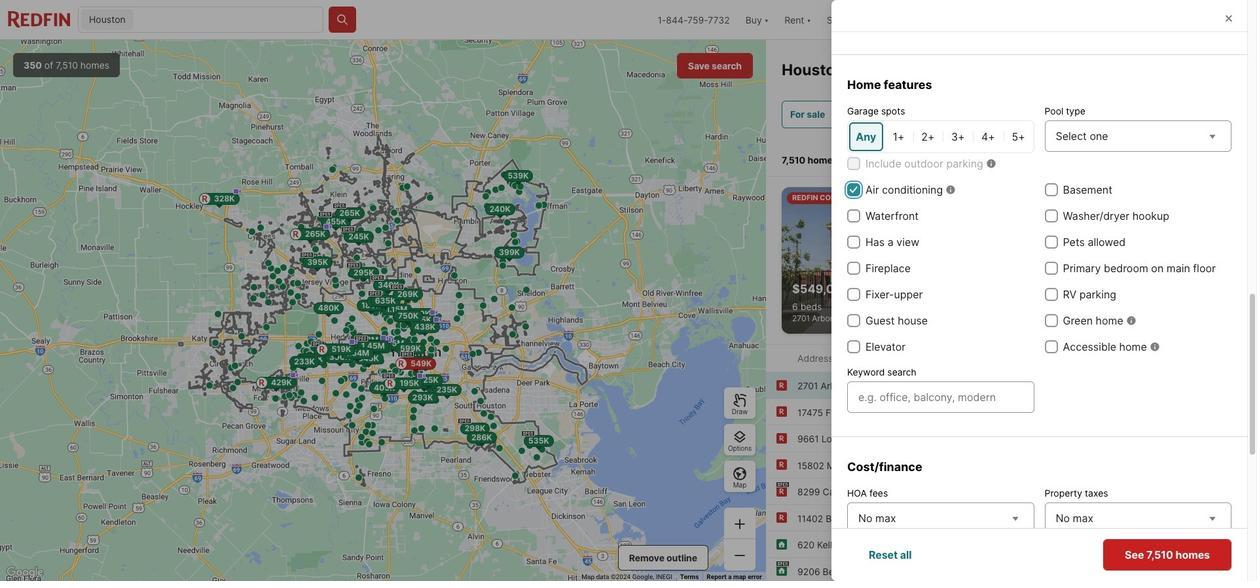 Task type: vqa. For each thing, say whether or not it's contained in the screenshot.
Select a min and max value element
yes



Task type: locate. For each thing, give the bounding box(es) containing it.
select a min and max value element
[[848, 561, 1035, 582]]

4 cell from the left
[[945, 122, 972, 151]]

None search field
[[136, 7, 323, 33]]

tab list
[[1116, 139, 1242, 176]]

cell
[[850, 122, 883, 151], [886, 122, 912, 151], [915, 122, 942, 151], [945, 122, 972, 151], [975, 122, 1003, 151], [1005, 122, 1033, 151]]

e.g. office, balcony, modern text field
[[859, 390, 1024, 405]]

None checkbox
[[848, 157, 861, 170], [848, 183, 861, 197], [848, 210, 861, 223], [1045, 210, 1058, 223], [848, 236, 861, 249], [1045, 262, 1058, 275], [848, 314, 861, 328], [1045, 314, 1058, 328], [848, 341, 861, 354], [1045, 341, 1058, 354], [848, 157, 861, 170], [848, 183, 861, 197], [848, 210, 861, 223], [1045, 210, 1058, 223], [848, 236, 861, 249], [1045, 262, 1058, 275], [848, 314, 861, 328], [1045, 314, 1058, 328], [848, 341, 861, 354], [1045, 341, 1058, 354]]

None checkbox
[[848, 19, 861, 32], [1045, 183, 1058, 197], [1045, 236, 1058, 249], [848, 262, 861, 275], [848, 288, 861, 301], [1045, 288, 1058, 301], [848, 19, 861, 32], [1045, 183, 1058, 197], [1045, 236, 1058, 249], [848, 262, 861, 275], [848, 288, 861, 301], [1045, 288, 1058, 301]]

toggle search results photos view tab
[[1130, 141, 1181, 174]]

5 cell from the left
[[975, 122, 1003, 151]]

6 cell from the left
[[1005, 122, 1033, 151]]

dialog
[[832, 0, 1258, 582]]



Task type: describe. For each thing, give the bounding box(es) containing it.
toggle search results table view tab
[[1183, 141, 1229, 174]]

google image
[[3, 565, 47, 582]]

map region
[[0, 40, 766, 582]]

3 cell from the left
[[915, 122, 942, 151]]

number of garage spots row
[[848, 121, 1035, 153]]

submit search image
[[336, 13, 349, 26]]

2 cell from the left
[[886, 122, 912, 151]]

1 cell from the left
[[850, 122, 883, 151]]



